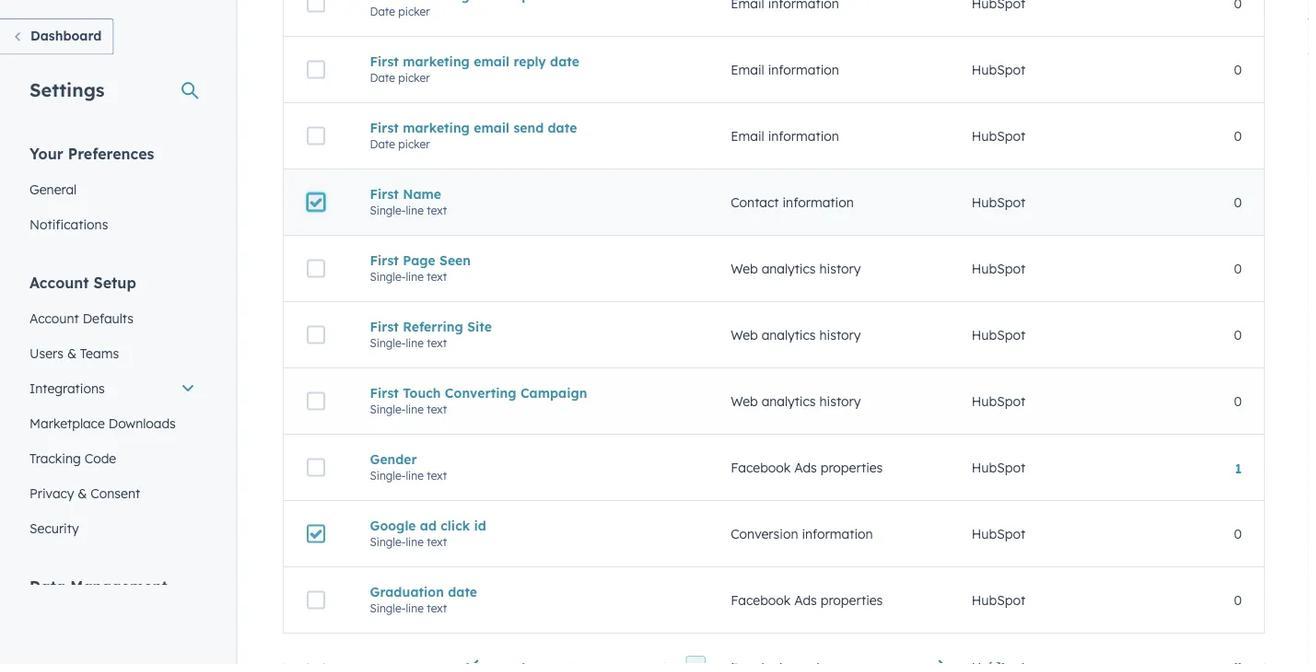 Task type: locate. For each thing, give the bounding box(es) containing it.
0 vertical spatial web analytics history
[[731, 261, 861, 277]]

email left send
[[474, 120, 510, 136]]

2 vertical spatial picker
[[398, 137, 430, 151]]

6 line from the top
[[406, 535, 424, 549]]

1 vertical spatial web analytics history
[[731, 327, 861, 343]]

&
[[67, 345, 76, 361], [78, 485, 87, 501]]

account
[[29, 273, 89, 292], [29, 310, 79, 326]]

single-
[[370, 203, 406, 217], [370, 270, 406, 284], [370, 336, 406, 350], [370, 402, 406, 416], [370, 469, 406, 483], [370, 535, 406, 549], [370, 601, 406, 615]]

& for users
[[67, 345, 76, 361]]

2 picker from the top
[[398, 71, 430, 85]]

name
[[403, 186, 441, 202]]

email inside first marketing email reply date date picker
[[474, 53, 510, 69]]

marketing inside "first marketing email send date date picker"
[[403, 120, 470, 136]]

1 facebook from the top
[[731, 460, 791, 476]]

line inside the graduation date single-line text
[[406, 601, 424, 615]]

gender button
[[370, 451, 687, 467]]

single- down "graduation"
[[370, 601, 406, 615]]

& inside users & teams "link"
[[67, 345, 76, 361]]

first inside first name single-line text
[[370, 186, 399, 202]]

2 vertical spatial date
[[448, 584, 477, 600]]

4 hubspot from the top
[[972, 261, 1026, 277]]

& inside privacy & consent "link"
[[78, 485, 87, 501]]

marketing up "name"
[[403, 120, 470, 136]]

0 vertical spatial date
[[370, 4, 395, 18]]

0 vertical spatial picker
[[398, 4, 430, 18]]

properties down "conversion information"
[[821, 592, 883, 608]]

0 for google ad click id
[[1234, 526, 1242, 542]]

4 line from the top
[[406, 402, 424, 416]]

analytics
[[762, 261, 816, 277], [762, 327, 816, 343], [762, 393, 816, 409]]

line down page
[[406, 270, 424, 284]]

date right send
[[548, 120, 577, 136]]

text inside google ad click id single-line text
[[427, 535, 447, 549]]

3 date from the top
[[370, 137, 395, 151]]

email left reply
[[474, 53, 510, 69]]

2 vertical spatial date
[[370, 137, 395, 151]]

5 text from the top
[[427, 469, 447, 483]]

first for first touch converting campaign
[[370, 385, 399, 401]]

single- down "name"
[[370, 203, 406, 217]]

picker inside first marketing email reply date date picker
[[398, 71, 430, 85]]

& right users
[[67, 345, 76, 361]]

3 picker from the top
[[398, 137, 430, 151]]

first inside "first touch converting campaign single-line text"
[[370, 385, 399, 401]]

2 web analytics history from the top
[[731, 327, 861, 343]]

2 properties from the top
[[821, 592, 883, 608]]

7 0 from the top
[[1234, 526, 1242, 542]]

3 line from the top
[[406, 336, 424, 350]]

first page seen single-line text
[[370, 252, 471, 284]]

5 first from the top
[[370, 319, 399, 335]]

line down touch
[[406, 402, 424, 416]]

5 0 from the top
[[1234, 327, 1242, 343]]

single- inside gender single-line text
[[370, 469, 406, 483]]

facebook ads properties for gender
[[731, 460, 883, 476]]

picker inside "first marketing email send date date picker"
[[398, 137, 430, 151]]

0 vertical spatial email
[[474, 53, 510, 69]]

0 vertical spatial &
[[67, 345, 76, 361]]

2 hubspot from the top
[[972, 128, 1026, 144]]

email information
[[731, 62, 839, 78], [731, 128, 839, 144]]

date inside "first marketing email send date date picker"
[[370, 137, 395, 151]]

web
[[731, 261, 758, 277], [731, 327, 758, 343], [731, 393, 758, 409]]

text up ad
[[427, 469, 447, 483]]

0 vertical spatial date
[[550, 53, 580, 69]]

1 vertical spatial facebook
[[731, 592, 791, 608]]

date inside "first marketing email send date date picker"
[[548, 120, 577, 136]]

2 vertical spatial analytics
[[762, 393, 816, 409]]

0 vertical spatial facebook
[[731, 460, 791, 476]]

hubspot for first marketing email send date
[[972, 128, 1026, 144]]

seen
[[440, 252, 471, 268]]

text
[[427, 203, 447, 217], [427, 270, 447, 284], [427, 336, 447, 350], [427, 402, 447, 416], [427, 469, 447, 483], [427, 535, 447, 549], [427, 601, 447, 615]]

1 vertical spatial email
[[474, 120, 510, 136]]

text down touch
[[427, 402, 447, 416]]

2 facebook ads properties from the top
[[731, 592, 883, 608]]

& right privacy
[[78, 485, 87, 501]]

privacy & consent link
[[18, 476, 206, 511]]

first
[[370, 53, 399, 69], [370, 120, 399, 136], [370, 186, 399, 202], [370, 252, 399, 268], [370, 319, 399, 335], [370, 385, 399, 401]]

3 web from the top
[[731, 393, 758, 409]]

email for first marketing email reply date
[[731, 62, 765, 78]]

text down ad
[[427, 535, 447, 549]]

first up first name single-line text
[[370, 120, 399, 136]]

7 text from the top
[[427, 601, 447, 615]]

marketing down date picker
[[403, 53, 470, 69]]

1 facebook ads properties from the top
[[731, 460, 883, 476]]

google ad click id single-line text
[[370, 518, 486, 549]]

picker
[[398, 4, 430, 18], [398, 71, 430, 85], [398, 137, 430, 151]]

date inside first marketing email reply date date picker
[[370, 71, 395, 85]]

history for first page seen
[[820, 261, 861, 277]]

account up account defaults
[[29, 273, 89, 292]]

1 marketing from the top
[[403, 53, 470, 69]]

account up users
[[29, 310, 79, 326]]

1 account from the top
[[29, 273, 89, 292]]

single- down google
[[370, 535, 406, 549]]

1 0 from the top
[[1234, 62, 1242, 78]]

5 line from the top
[[406, 469, 424, 483]]

2 first from the top
[[370, 120, 399, 136]]

properties up "conversion information"
[[821, 460, 883, 476]]

date picker
[[370, 4, 430, 18]]

referring
[[403, 319, 463, 335]]

text inside "first touch converting campaign single-line text"
[[427, 402, 447, 416]]

date
[[550, 53, 580, 69], [548, 120, 577, 136], [448, 584, 477, 600]]

2 vertical spatial web analytics history
[[731, 393, 861, 409]]

3 single- from the top
[[370, 336, 406, 350]]

1 line from the top
[[406, 203, 424, 217]]

users & teams link
[[18, 336, 206, 371]]

0 vertical spatial web
[[731, 261, 758, 277]]

0
[[1234, 62, 1242, 78], [1234, 128, 1242, 144], [1234, 194, 1242, 210], [1234, 261, 1242, 277], [1234, 327, 1242, 343], [1234, 393, 1242, 409], [1234, 526, 1242, 542], [1234, 592, 1242, 608]]

facebook for gender
[[731, 460, 791, 476]]

tracking code link
[[18, 441, 206, 476]]

first down date picker
[[370, 53, 399, 69]]

7 single- from the top
[[370, 601, 406, 615]]

web analytics history for first touch converting campaign
[[731, 393, 861, 409]]

2 history from the top
[[820, 327, 861, 343]]

6 0 from the top
[[1234, 393, 1242, 409]]

4 text from the top
[[427, 402, 447, 416]]

email information for first marketing email send date
[[731, 128, 839, 144]]

1 horizontal spatial &
[[78, 485, 87, 501]]

2 date from the top
[[370, 71, 395, 85]]

1 vertical spatial history
[[820, 327, 861, 343]]

facebook down conversion
[[731, 592, 791, 608]]

0 horizontal spatial &
[[67, 345, 76, 361]]

0 for graduation date
[[1234, 592, 1242, 608]]

gender single-line text
[[370, 451, 447, 483]]

2 ads from the top
[[794, 592, 817, 608]]

single- down referring
[[370, 336, 406, 350]]

2 0 from the top
[[1234, 128, 1242, 144]]

properties for graduation date
[[821, 592, 883, 608]]

pagination navigation
[[458, 656, 961, 664]]

notifications link
[[18, 207, 206, 242]]

management
[[70, 577, 167, 596]]

9 hubspot from the top
[[972, 592, 1026, 608]]

email for send
[[474, 120, 510, 136]]

2 single- from the top
[[370, 270, 406, 284]]

1 email from the top
[[474, 53, 510, 69]]

text down referring
[[427, 336, 447, 350]]

1 vertical spatial properties
[[821, 592, 883, 608]]

hubspot for graduation date
[[972, 592, 1026, 608]]

4 0 from the top
[[1234, 261, 1242, 277]]

8 hubspot from the top
[[972, 526, 1026, 542]]

facebook up conversion
[[731, 460, 791, 476]]

facebook ads properties down "conversion information"
[[731, 592, 883, 608]]

first for first marketing email send date
[[370, 120, 399, 136]]

3 first from the top
[[370, 186, 399, 202]]

3 0 from the top
[[1234, 194, 1242, 210]]

web analytics history for first page seen
[[731, 261, 861, 277]]

5 single- from the top
[[370, 469, 406, 483]]

1 vertical spatial picker
[[398, 71, 430, 85]]

1 vertical spatial email
[[731, 128, 765, 144]]

hubspot for gender
[[972, 460, 1026, 476]]

history for first touch converting campaign
[[820, 393, 861, 409]]

2 vertical spatial history
[[820, 393, 861, 409]]

1 vertical spatial email information
[[731, 128, 839, 144]]

6 single- from the top
[[370, 535, 406, 549]]

privacy
[[29, 485, 74, 501]]

picker down date picker
[[398, 71, 430, 85]]

line down ad
[[406, 535, 424, 549]]

1 vertical spatial date
[[370, 71, 395, 85]]

1 web from the top
[[731, 261, 758, 277]]

0 vertical spatial account
[[29, 273, 89, 292]]

date inside the graduation date single-line text
[[448, 584, 477, 600]]

email
[[474, 53, 510, 69], [474, 120, 510, 136]]

single- down page
[[370, 270, 406, 284]]

0 vertical spatial marketing
[[403, 53, 470, 69]]

line down gender
[[406, 469, 424, 483]]

data
[[29, 577, 66, 596]]

your preferences element
[[18, 143, 206, 242]]

text down "name"
[[427, 203, 447, 217]]

web for first referring site
[[731, 327, 758, 343]]

date inside first marketing email reply date date picker
[[550, 53, 580, 69]]

facebook ads properties
[[731, 460, 883, 476], [731, 592, 883, 608]]

0 vertical spatial analytics
[[762, 261, 816, 277]]

date
[[370, 4, 395, 18], [370, 71, 395, 85], [370, 137, 395, 151]]

line inside first referring site single-line text
[[406, 336, 424, 350]]

first marketing email send date button
[[370, 120, 687, 136]]

marketing inside first marketing email reply date date picker
[[403, 53, 470, 69]]

0 vertical spatial email
[[731, 62, 765, 78]]

2 text from the top
[[427, 270, 447, 284]]

1 vertical spatial ads
[[794, 592, 817, 608]]

ads up "conversion information"
[[794, 460, 817, 476]]

picker up first marketing email reply date date picker
[[398, 4, 430, 18]]

0 vertical spatial properties
[[821, 460, 883, 476]]

0 vertical spatial email information
[[731, 62, 839, 78]]

email
[[731, 62, 765, 78], [731, 128, 765, 144]]

single- down touch
[[370, 402, 406, 416]]

1 web analytics history from the top
[[731, 261, 861, 277]]

picker for first marketing email send date
[[398, 137, 430, 151]]

marketplace
[[29, 415, 105, 431]]

first left page
[[370, 252, 399, 268]]

date right reply
[[550, 53, 580, 69]]

0 vertical spatial facebook ads properties
[[731, 460, 883, 476]]

first left "name"
[[370, 186, 399, 202]]

6 first from the top
[[370, 385, 399, 401]]

1 vertical spatial marketing
[[403, 120, 470, 136]]

1 first from the top
[[370, 53, 399, 69]]

line down referring
[[406, 336, 424, 350]]

2 marketing from the top
[[403, 120, 470, 136]]

first left touch
[[370, 385, 399, 401]]

single- inside google ad click id single-line text
[[370, 535, 406, 549]]

2 web from the top
[[731, 327, 758, 343]]

1 history from the top
[[820, 261, 861, 277]]

line
[[406, 203, 424, 217], [406, 270, 424, 284], [406, 336, 424, 350], [406, 402, 424, 416], [406, 469, 424, 483], [406, 535, 424, 549], [406, 601, 424, 615]]

3 text from the top
[[427, 336, 447, 350]]

1 vertical spatial web
[[731, 327, 758, 343]]

1 email from the top
[[731, 62, 765, 78]]

first name single-line text
[[370, 186, 447, 217]]

first inside first referring site single-line text
[[370, 319, 399, 335]]

0 for first referring site
[[1234, 327, 1242, 343]]

picker up "name"
[[398, 137, 430, 151]]

0 for first touch converting campaign
[[1234, 393, 1242, 409]]

defaults
[[83, 310, 134, 326]]

line inside first name single-line text
[[406, 203, 424, 217]]

2 analytics from the top
[[762, 327, 816, 343]]

1 properties from the top
[[821, 460, 883, 476]]

line down "name"
[[406, 203, 424, 217]]

7 line from the top
[[406, 601, 424, 615]]

3 hubspot from the top
[[972, 194, 1026, 210]]

dashboard link
[[0, 18, 114, 55]]

6 text from the top
[[427, 535, 447, 549]]

3 analytics from the top
[[762, 393, 816, 409]]

hubspot
[[972, 62, 1026, 78], [972, 128, 1026, 144], [972, 194, 1026, 210], [972, 261, 1026, 277], [972, 327, 1026, 343], [972, 393, 1026, 409], [972, 460, 1026, 476], [972, 526, 1026, 542], [972, 592, 1026, 608]]

5 hubspot from the top
[[972, 327, 1026, 343]]

1 email information from the top
[[731, 62, 839, 78]]

2 email information from the top
[[731, 128, 839, 144]]

2 vertical spatial web
[[731, 393, 758, 409]]

4 first from the top
[[370, 252, 399, 268]]

notifications
[[29, 216, 108, 232]]

history
[[820, 261, 861, 277], [820, 327, 861, 343], [820, 393, 861, 409]]

tracking
[[29, 450, 81, 466]]

facebook ads properties up "conversion information"
[[731, 460, 883, 476]]

hubspot for first touch converting campaign
[[972, 393, 1026, 409]]

ads down "conversion information"
[[794, 592, 817, 608]]

ads
[[794, 460, 817, 476], [794, 592, 817, 608]]

line inside "first touch converting campaign single-line text"
[[406, 402, 424, 416]]

3 history from the top
[[820, 393, 861, 409]]

date right "graduation"
[[448, 584, 477, 600]]

1 analytics from the top
[[762, 261, 816, 277]]

properties
[[821, 460, 883, 476], [821, 592, 883, 608]]

0 vertical spatial history
[[820, 261, 861, 277]]

web analytics history for first referring site
[[731, 327, 861, 343]]

line inside google ad click id single-line text
[[406, 535, 424, 549]]

4 single- from the top
[[370, 402, 406, 416]]

7 hubspot from the top
[[972, 460, 1026, 476]]

hubspot for first page seen
[[972, 261, 1026, 277]]

facebook
[[731, 460, 791, 476], [731, 592, 791, 608]]

1 vertical spatial date
[[548, 120, 577, 136]]

single- down gender
[[370, 469, 406, 483]]

1 single- from the top
[[370, 203, 406, 217]]

account defaults link
[[18, 301, 206, 336]]

line inside first page seen single-line text
[[406, 270, 424, 284]]

text down page
[[427, 270, 447, 284]]

0 vertical spatial ads
[[794, 460, 817, 476]]

1 hubspot from the top
[[972, 62, 1026, 78]]

2 line from the top
[[406, 270, 424, 284]]

ad
[[420, 518, 437, 534]]

2 facebook from the top
[[731, 592, 791, 608]]

first inside first marketing email reply date date picker
[[370, 53, 399, 69]]

dashboard
[[30, 28, 102, 44]]

single- inside first page seen single-line text
[[370, 270, 406, 284]]

email information for first marketing email reply date
[[731, 62, 839, 78]]

1 vertical spatial account
[[29, 310, 79, 326]]

email for reply
[[474, 53, 510, 69]]

2 email from the top
[[474, 120, 510, 136]]

information
[[768, 62, 839, 78], [768, 128, 839, 144], [783, 194, 854, 210], [802, 526, 873, 542]]

marketing
[[403, 53, 470, 69], [403, 120, 470, 136]]

line down "graduation"
[[406, 601, 424, 615]]

6 hubspot from the top
[[972, 393, 1026, 409]]

1 vertical spatial &
[[78, 485, 87, 501]]

first inside "first marketing email send date date picker"
[[370, 120, 399, 136]]

8 0 from the top
[[1234, 592, 1242, 608]]

2 account from the top
[[29, 310, 79, 326]]

setup
[[94, 273, 136, 292]]

single- inside first referring site single-line text
[[370, 336, 406, 350]]

hubspot for first marketing email reply date
[[972, 62, 1026, 78]]

2 email from the top
[[731, 128, 765, 144]]

users & teams
[[29, 345, 119, 361]]

1 text from the top
[[427, 203, 447, 217]]

first inside first page seen single-line text
[[370, 252, 399, 268]]

marketing for first marketing email reply date
[[403, 53, 470, 69]]

information for first marketing email send date
[[768, 128, 839, 144]]

touch
[[403, 385, 441, 401]]

google ad click id button
[[370, 518, 687, 534]]

first left referring
[[370, 319, 399, 335]]

text down "graduation"
[[427, 601, 447, 615]]

information for first name
[[783, 194, 854, 210]]

1 vertical spatial facebook ads properties
[[731, 592, 883, 608]]

email inside "first marketing email send date date picker"
[[474, 120, 510, 136]]

1 ads from the top
[[794, 460, 817, 476]]

1 vertical spatial analytics
[[762, 327, 816, 343]]

3 web analytics history from the top
[[731, 393, 861, 409]]



Task type: vqa. For each thing, say whether or not it's contained in the screenshot.


Task type: describe. For each thing, give the bounding box(es) containing it.
general
[[29, 181, 77, 197]]

contact
[[731, 194, 779, 210]]

conversion
[[731, 526, 798, 542]]

marketing for first marketing email send date
[[403, 120, 470, 136]]

privacy & consent
[[29, 485, 140, 501]]

analytics for first touch converting campaign
[[762, 393, 816, 409]]

facebook for graduation date
[[731, 592, 791, 608]]

history for first referring site
[[820, 327, 861, 343]]

consent
[[91, 485, 140, 501]]

next page image
[[932, 658, 954, 664]]

1 date from the top
[[370, 4, 395, 18]]

marketplace downloads
[[29, 415, 176, 431]]

ads for gender
[[794, 460, 817, 476]]

account for account setup
[[29, 273, 89, 292]]

single- inside "first touch converting campaign single-line text"
[[370, 402, 406, 416]]

security link
[[18, 511, 206, 546]]

conversion information
[[731, 526, 873, 542]]

data management
[[29, 577, 167, 596]]

page
[[403, 252, 436, 268]]

graduation date button
[[370, 584, 687, 600]]

your preferences
[[29, 144, 154, 163]]

information for first marketing email reply date
[[768, 62, 839, 78]]

reply
[[514, 53, 546, 69]]

text inside first referring site single-line text
[[427, 336, 447, 350]]

general link
[[18, 172, 206, 207]]

integrations
[[29, 380, 105, 396]]

downloads
[[108, 415, 176, 431]]

teams
[[80, 345, 119, 361]]

first for first name
[[370, 186, 399, 202]]

converting
[[445, 385, 517, 401]]

1 picker from the top
[[398, 4, 430, 18]]

date for first marketing email send date
[[548, 120, 577, 136]]

first page seen button
[[370, 252, 687, 268]]

first referring site button
[[370, 319, 687, 335]]

contact information
[[731, 194, 854, 210]]

0 for first marketing email send date
[[1234, 128, 1242, 144]]

hubspot for first name
[[972, 194, 1026, 210]]

graduation date single-line text
[[370, 584, 477, 615]]

your
[[29, 144, 63, 163]]

1
[[1235, 460, 1242, 476]]

first for first marketing email reply date
[[370, 53, 399, 69]]

text inside the graduation date single-line text
[[427, 601, 447, 615]]

picker for first marketing email reply date
[[398, 71, 430, 85]]

first marketing email send date date picker
[[370, 120, 577, 151]]

gender
[[370, 451, 417, 467]]

site
[[467, 319, 492, 335]]

click
[[441, 518, 470, 534]]

0 for first name
[[1234, 194, 1242, 210]]

security
[[29, 520, 79, 536]]

first name button
[[370, 186, 687, 202]]

single- inside the graduation date single-line text
[[370, 601, 406, 615]]

hubspot for first referring site
[[972, 327, 1026, 343]]

first touch converting campaign button
[[370, 385, 687, 401]]

first referring site single-line text
[[370, 319, 492, 350]]

account for account defaults
[[29, 310, 79, 326]]

text inside gender single-line text
[[427, 469, 447, 483]]

analytics for first referring site
[[762, 327, 816, 343]]

account setup
[[29, 273, 136, 292]]

line inside gender single-line text
[[406, 469, 424, 483]]

users
[[29, 345, 64, 361]]

facebook ads properties for graduation date
[[731, 592, 883, 608]]

web for first page seen
[[731, 261, 758, 277]]

graduation
[[370, 584, 444, 600]]

marketplace downloads link
[[18, 406, 206, 441]]

campaign
[[520, 385, 587, 401]]

web for first touch converting campaign
[[731, 393, 758, 409]]

ads for graduation date
[[794, 592, 817, 608]]

preferences
[[68, 144, 154, 163]]

integrations button
[[18, 371, 206, 406]]

properties for gender
[[821, 460, 883, 476]]

single- inside first name single-line text
[[370, 203, 406, 217]]

send
[[514, 120, 544, 136]]

first marketing email reply date button
[[370, 53, 687, 69]]

date for first marketing email reply date
[[370, 71, 395, 85]]

& for privacy
[[78, 485, 87, 501]]

settings
[[29, 78, 105, 101]]

first for first referring site
[[370, 319, 399, 335]]

first touch converting campaign single-line text
[[370, 385, 587, 416]]

date for first marketing email reply date
[[550, 53, 580, 69]]

first marketing email reply date date picker
[[370, 53, 580, 85]]

google
[[370, 518, 416, 534]]

text inside first name single-line text
[[427, 203, 447, 217]]

id
[[474, 518, 486, 534]]

0 for first marketing email reply date
[[1234, 62, 1242, 78]]

account defaults
[[29, 310, 134, 326]]

information for google ad click id
[[802, 526, 873, 542]]

1 button
[[1235, 460, 1242, 476]]

text inside first page seen single-line text
[[427, 270, 447, 284]]

date for first marketing email send date
[[370, 137, 395, 151]]

analytics for first page seen
[[762, 261, 816, 277]]

hubspot for google ad click id
[[972, 526, 1026, 542]]

first for first page seen
[[370, 252, 399, 268]]

account setup element
[[18, 272, 206, 546]]

code
[[84, 450, 116, 466]]

email for first marketing email send date
[[731, 128, 765, 144]]

tracking code
[[29, 450, 116, 466]]

0 for first page seen
[[1234, 261, 1242, 277]]



